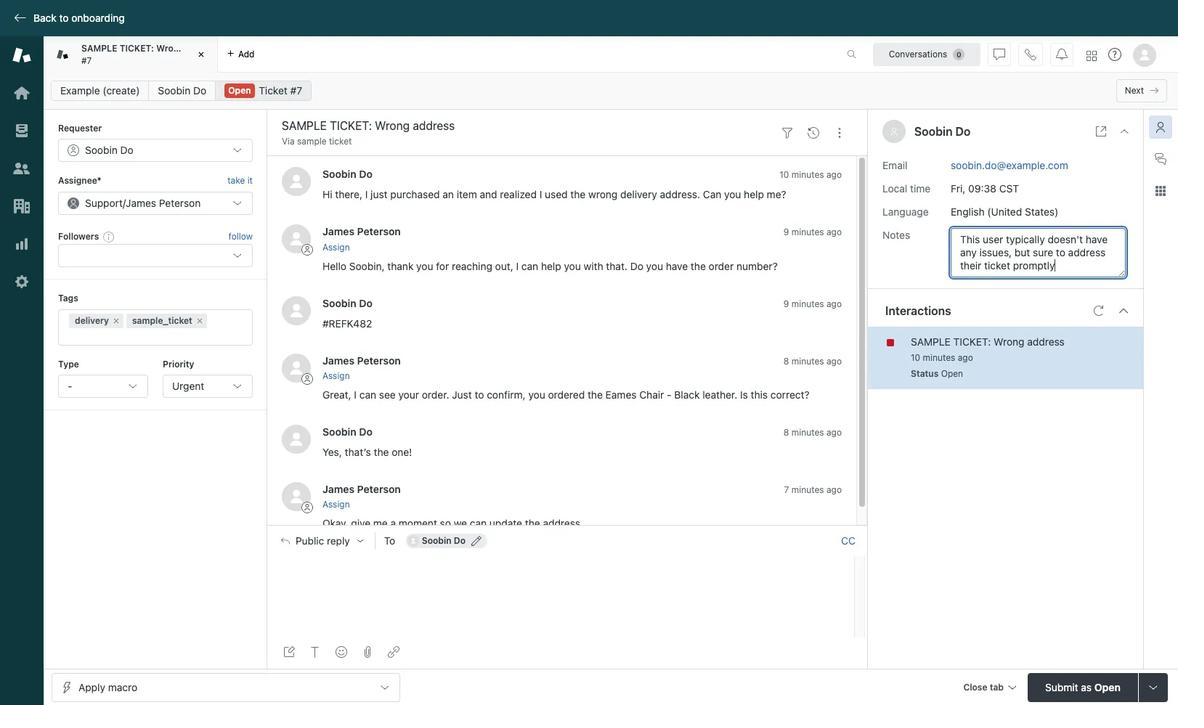 Task type: vqa. For each thing, say whether or not it's contained in the screenshot.
'3' to the bottom
no



Task type: describe. For each thing, give the bounding box(es) containing it.
views image
[[12, 121, 31, 140]]

english (united states)
[[951, 205, 1059, 218]]

close image
[[1119, 126, 1131, 137]]

peterson for hello soobin, thank you for reaching out, i can help you with that. do you have the order number?
[[357, 226, 401, 238]]

the right update
[[525, 518, 540, 530]]

fri,
[[951, 182, 966, 194]]

me
[[373, 518, 388, 530]]

#refk482
[[323, 317, 372, 330]]

soobin do up that's
[[323, 426, 373, 438]]

soobin up there,
[[323, 168, 357, 181]]

to inside "conversationlabel" log
[[475, 389, 484, 401]]

minutes down events "image" on the right top
[[792, 170, 825, 181]]

yes,
[[323, 446, 342, 459]]

leather.
[[703, 389, 738, 401]]

tab
[[990, 682, 1004, 693]]

chair
[[640, 389, 664, 401]]

zendesk support image
[[12, 46, 31, 65]]

reaching
[[452, 260, 493, 272]]

0 horizontal spatial help
[[541, 260, 562, 272]]

correct?
[[771, 389, 810, 401]]

submit
[[1046, 681, 1079, 694]]

secondary element
[[44, 76, 1179, 105]]

public reply
[[296, 536, 350, 547]]

assign button for great, i can see your order. just to confirm, you ordered the
[[323, 370, 350, 383]]

7 minutes ago
[[785, 485, 842, 496]]

this
[[751, 389, 768, 401]]

purchased
[[390, 189, 440, 201]]

tabs tab list
[[44, 36, 832, 73]]

do up yes, that's the one!
[[359, 426, 373, 438]]

do up "just"
[[359, 168, 373, 181]]

used
[[545, 189, 568, 201]]

ago for great, i can see your order. just to confirm, you ordered the
[[827, 356, 842, 367]]

- button
[[58, 375, 148, 398]]

ago for okay, give me a moment so we can update the address.
[[827, 485, 842, 496]]

black
[[675, 389, 700, 401]]

6 avatar image from the top
[[282, 482, 311, 512]]

filter image
[[782, 127, 794, 139]]

requester
[[58, 123, 102, 134]]

close tab
[[964, 682, 1004, 693]]

soobin do link for hi there, i just purchased an item and realized i used the wrong delivery address. can you help me?
[[323, 168, 373, 181]]

add
[[238, 48, 255, 59]]

i left "just"
[[365, 189, 368, 201]]

just
[[452, 389, 472, 401]]

add attachment image
[[362, 647, 374, 658]]

email
[[883, 159, 908, 171]]

sample ticket: wrong address 10 minutes ago status open
[[911, 335, 1065, 379]]

format text image
[[310, 647, 321, 658]]

customers image
[[12, 159, 31, 178]]

soobin do inside secondary element
[[158, 84, 206, 97]]

take it
[[228, 175, 253, 186]]

0 vertical spatial can
[[522, 260, 539, 272]]

minutes for yes, that's the one!
[[792, 427, 824, 438]]

7 minutes ago text field
[[785, 485, 842, 496]]

ticket: for sample ticket: wrong address #7
[[120, 43, 154, 54]]

one!
[[392, 446, 412, 459]]

example
[[60, 84, 100, 97]]

2 avatar image from the top
[[282, 225, 311, 254]]

button displays agent's chat status as invisible. image
[[994, 48, 1006, 60]]

/
[[123, 197, 126, 209]]

follow button
[[229, 230, 253, 243]]

a
[[391, 518, 396, 530]]

hi there, i just purchased an item and realized i used the wrong delivery address. can you help me?
[[323, 189, 787, 201]]

ticket
[[259, 84, 288, 97]]

next
[[1126, 85, 1145, 96]]

soobin do up the #refk482
[[323, 297, 373, 309]]

priority
[[163, 359, 194, 370]]

9 minutes ago text field
[[784, 227, 842, 238]]

submit as open
[[1046, 681, 1121, 694]]

8 minutes ago text field
[[784, 356, 842, 367]]

8 for yes, that's the one!
[[784, 427, 789, 438]]

language
[[883, 205, 929, 218]]

soobin do link for yes, that's the one!
[[323, 426, 373, 438]]

user image
[[892, 128, 898, 136]]

- inside popup button
[[68, 380, 72, 392]]

sample_ticket
[[132, 315, 192, 326]]

main element
[[0, 36, 44, 706]]

0 horizontal spatial address.
[[543, 518, 584, 530]]

okay,
[[323, 518, 349, 530]]

as
[[1082, 681, 1092, 694]]

displays possible ticket submission types image
[[1148, 682, 1160, 694]]

insert emojis image
[[336, 647, 347, 658]]

soobin inside secondary element
[[158, 84, 191, 97]]

soobin do down so
[[422, 536, 466, 547]]

assign button for okay, give me a moment so we can update the address.
[[323, 499, 350, 512]]

example (create) button
[[51, 81, 149, 101]]

do up 'fri,'
[[956, 125, 971, 138]]

see
[[379, 389, 396, 401]]

events image
[[808, 127, 820, 139]]

support
[[85, 197, 123, 209]]

soobin.do@example.com
[[951, 159, 1069, 171]]

i right out,
[[516, 260, 519, 272]]

address for sample ticket: wrong address #7
[[187, 43, 221, 54]]

reporting image
[[12, 235, 31, 254]]

9 minutes ago for hello soobin, thank you for reaching out, i can help you with that. do you have the order number?
[[784, 227, 842, 238]]

user image
[[890, 127, 899, 136]]

james peterson assign for hello soobin, thank you for reaching out, i can help you with that. do you have the order number?
[[323, 226, 401, 253]]

macro
[[108, 681, 137, 694]]

next button
[[1117, 79, 1168, 102]]

10 minutes ago text field
[[911, 352, 974, 363]]

8 minutes ago for yes, that's the one!
[[784, 427, 842, 438]]

james peterson assign for great, i can see your order. just to confirm, you ordered the
[[323, 354, 401, 382]]

and
[[480, 189, 497, 201]]

urgent button
[[163, 375, 253, 398]]

10 minutes ago text field
[[780, 170, 842, 181]]

an
[[443, 189, 454, 201]]

type
[[58, 359, 79, 370]]

number?
[[737, 260, 778, 272]]

(united
[[988, 205, 1023, 218]]

ticket: for sample ticket: wrong address 10 minutes ago status open
[[954, 335, 991, 348]]

states)
[[1025, 205, 1059, 218]]

great, i can see your order. just to confirm, you ordered the eames chair - black leather. is this correct?
[[323, 389, 810, 401]]

soobin up yes,
[[323, 426, 357, 438]]

tab containing sample ticket: wrong address
[[44, 36, 221, 73]]

we
[[454, 518, 467, 530]]

hello
[[323, 260, 347, 272]]

so
[[440, 518, 451, 530]]

soobin do up there,
[[323, 168, 373, 181]]

remove image
[[195, 317, 204, 325]]

support / james peterson
[[85, 197, 201, 209]]

great,
[[323, 389, 351, 401]]

i left used
[[540, 189, 542, 201]]

0 vertical spatial address.
[[660, 189, 701, 201]]

via sample ticket
[[282, 136, 352, 147]]

assign for okay, give me a moment so we can update the address.
[[323, 499, 350, 510]]

customer context image
[[1155, 121, 1167, 133]]

item
[[457, 189, 477, 201]]

fri, 09:38 cst
[[951, 182, 1020, 194]]

followers element
[[58, 244, 253, 268]]

ago for yes, that's the one!
[[827, 427, 842, 438]]

wrong
[[589, 189, 618, 201]]

notifications image
[[1057, 48, 1068, 60]]

1 horizontal spatial can
[[470, 518, 487, 530]]

10 inside sample ticket: wrong address 10 minutes ago status open
[[911, 352, 921, 363]]

#7 inside secondary element
[[290, 84, 302, 97]]

okay, give me a moment so we can update the address.
[[323, 518, 584, 530]]

take
[[228, 175, 245, 186]]

#7 inside sample ticket: wrong address #7
[[81, 55, 92, 66]]

me?
[[767, 189, 787, 201]]

3 avatar image from the top
[[282, 296, 311, 325]]

status
[[911, 368, 939, 379]]

1 vertical spatial can
[[360, 389, 376, 401]]

organizations image
[[12, 197, 31, 216]]

the right used
[[571, 189, 586, 201]]

apply
[[78, 681, 105, 694]]

sample ticket: wrong address #7
[[81, 43, 221, 66]]

assignee*
[[58, 175, 101, 186]]



Task type: locate. For each thing, give the bounding box(es) containing it.
give
[[351, 518, 371, 530]]

open right as
[[1095, 681, 1121, 694]]

james peterson assign up soobin,
[[323, 226, 401, 253]]

james for great, i can see your order. just to confirm, you ordered the
[[323, 354, 355, 367]]

minutes up correct?
[[792, 356, 824, 367]]

ago
[[827, 170, 842, 181], [827, 227, 842, 238], [827, 298, 842, 309], [958, 352, 974, 363], [827, 356, 842, 367], [827, 427, 842, 438], [827, 485, 842, 496]]

do right that.
[[631, 260, 644, 272]]

assign for hello soobin, thank you for reaching out, i can help you with that. do you have the order number?
[[323, 242, 350, 253]]

(create)
[[103, 84, 140, 97]]

0 vertical spatial delivery
[[621, 189, 657, 201]]

wrong inside sample ticket: wrong address 10 minutes ago status open
[[994, 335, 1025, 348]]

1 horizontal spatial delivery
[[621, 189, 657, 201]]

delivery right the 'wrong' at top
[[621, 189, 657, 201]]

can
[[703, 189, 722, 201]]

soobin,
[[349, 260, 385, 272]]

3 assign button from the top
[[323, 499, 350, 512]]

assign button up okay,
[[323, 499, 350, 512]]

2 9 from the top
[[784, 298, 789, 309]]

do up the #refk482
[[359, 297, 373, 309]]

1 vertical spatial to
[[475, 389, 484, 401]]

soobin.do@example.com image
[[408, 536, 419, 547]]

8 down correct?
[[784, 427, 789, 438]]

help
[[744, 189, 764, 201], [541, 260, 562, 272]]

1 assign button from the top
[[323, 241, 350, 254]]

soobin right user icon on the right of page
[[915, 125, 953, 138]]

hi
[[323, 189, 332, 201]]

james peterson link down the #refk482
[[323, 354, 401, 367]]

to right "back"
[[59, 12, 69, 24]]

you right can
[[725, 189, 742, 201]]

0 vertical spatial 8 minutes ago
[[784, 356, 842, 367]]

#7 up example at left top
[[81, 55, 92, 66]]

ordered
[[548, 389, 585, 401]]

you left ordered
[[529, 389, 546, 401]]

4 avatar image from the top
[[282, 354, 311, 383]]

soobin
[[158, 84, 191, 97], [915, 125, 953, 138], [85, 144, 118, 157], [323, 168, 357, 181], [323, 297, 357, 309], [323, 426, 357, 438], [422, 536, 452, 547]]

you left with
[[564, 260, 581, 272]]

open
[[228, 85, 251, 96], [942, 368, 964, 379], [1095, 681, 1121, 694]]

3 assign from the top
[[323, 499, 350, 510]]

help left me?
[[744, 189, 764, 201]]

soobin do link for #refk482
[[323, 297, 373, 309]]

out,
[[495, 260, 514, 272]]

order
[[709, 260, 734, 272]]

draft mode image
[[283, 647, 295, 658]]

10 up me?
[[780, 170, 789, 181]]

1 horizontal spatial 10
[[911, 352, 921, 363]]

peterson right / in the top of the page
[[159, 197, 201, 209]]

minutes down correct?
[[792, 427, 824, 438]]

apply macro
[[78, 681, 137, 694]]

soobin down sample ticket: wrong address #7
[[158, 84, 191, 97]]

admin image
[[12, 273, 31, 291]]

0 vertical spatial james peterson assign
[[323, 226, 401, 253]]

1 vertical spatial 9 minutes ago
[[784, 298, 842, 309]]

2 vertical spatial open
[[1095, 681, 1121, 694]]

1 vertical spatial delivery
[[75, 315, 109, 326]]

1 horizontal spatial -
[[667, 389, 672, 401]]

assign button up hello
[[323, 241, 350, 254]]

soobin do down close icon
[[158, 84, 206, 97]]

ago for #refk482
[[827, 298, 842, 309]]

minutes for hello soobin, thank you for reaching out, i can help you with that. do you have the order number?
[[792, 227, 825, 238]]

9 for hello soobin, thank you for reaching out, i can help you with that. do you have the order number?
[[784, 227, 789, 238]]

local
[[883, 182, 908, 194]]

2 9 minutes ago from the top
[[784, 298, 842, 309]]

do left edit user icon
[[454, 536, 466, 547]]

soobin do
[[158, 84, 206, 97], [915, 125, 971, 138], [85, 144, 134, 157], [323, 168, 373, 181], [323, 297, 373, 309], [323, 426, 373, 438], [422, 536, 466, 547]]

9 for #refk482
[[784, 298, 789, 309]]

assign button for hello soobin, thank you for reaching out, i can help you with that. do you have the order number?
[[323, 241, 350, 254]]

yes, that's the one!
[[323, 446, 412, 459]]

1 9 minutes ago from the top
[[784, 227, 842, 238]]

0 horizontal spatial ticket:
[[120, 43, 154, 54]]

This user typically doesn't have any issues, but sure to address their ticket promptly text field
[[951, 228, 1126, 277]]

delivery left remove image
[[75, 315, 109, 326]]

2 vertical spatial assign
[[323, 499, 350, 510]]

1 horizontal spatial to
[[475, 389, 484, 401]]

0 horizontal spatial delivery
[[75, 315, 109, 326]]

close tab button
[[957, 673, 1022, 705]]

peterson for okay, give me a moment so we can update the address.
[[357, 483, 401, 496]]

8 minutes ago down correct?
[[784, 427, 842, 438]]

3 james peterson link from the top
[[323, 483, 401, 496]]

8 for great, i can see your order. just to confirm, you ordered the
[[784, 356, 789, 367]]

8 minutes ago
[[784, 356, 842, 367], [784, 427, 842, 438]]

just
[[371, 189, 388, 201]]

ago inside sample ticket: wrong address 10 minutes ago status open
[[958, 352, 974, 363]]

9 minutes ago up 8 minutes ago text field on the bottom of page
[[784, 298, 842, 309]]

you left for
[[417, 260, 433, 272]]

avatar image
[[282, 167, 311, 197], [282, 225, 311, 254], [282, 296, 311, 325], [282, 354, 311, 383], [282, 425, 311, 454], [282, 482, 311, 512]]

0 vertical spatial #7
[[81, 55, 92, 66]]

sample for sample ticket: wrong address 10 minutes ago status open
[[911, 335, 951, 348]]

0 vertical spatial 10
[[780, 170, 789, 181]]

minutes for great, i can see your order. just to confirm, you ordered the
[[792, 356, 824, 367]]

0 horizontal spatial sample
[[81, 43, 117, 54]]

minutes for okay, give me a moment so we can update the address.
[[792, 485, 824, 496]]

1 avatar image from the top
[[282, 167, 311, 197]]

zendesk products image
[[1087, 51, 1097, 61]]

5 avatar image from the top
[[282, 425, 311, 454]]

1 horizontal spatial address
[[1028, 335, 1065, 348]]

cst
[[1000, 182, 1020, 194]]

do inside secondary element
[[193, 84, 206, 97]]

back to onboarding link
[[0, 12, 132, 25]]

close image
[[194, 47, 209, 62]]

2 8 minutes ago from the top
[[784, 427, 842, 438]]

09:38
[[969, 182, 997, 194]]

1 vertical spatial sample
[[911, 335, 951, 348]]

add link (cmd k) image
[[388, 647, 400, 658]]

minutes up status
[[923, 352, 956, 363]]

order.
[[422, 389, 449, 401]]

do down close icon
[[193, 84, 206, 97]]

to
[[384, 535, 396, 547]]

minutes
[[792, 170, 825, 181], [792, 227, 825, 238], [792, 298, 825, 309], [923, 352, 956, 363], [792, 356, 824, 367], [792, 427, 824, 438], [792, 485, 824, 496]]

8 minutes ago text field
[[784, 427, 842, 438]]

assignee* element
[[58, 192, 253, 215]]

0 horizontal spatial to
[[59, 12, 69, 24]]

for
[[436, 260, 449, 272]]

wrong
[[156, 43, 184, 54], [994, 335, 1025, 348]]

address for sample ticket: wrong address 10 minutes ago status open
[[1028, 335, 1065, 348]]

english
[[951, 205, 985, 218]]

minutes for #refk482
[[792, 298, 825, 309]]

you left have at top
[[646, 260, 663, 272]]

0 horizontal spatial open
[[228, 85, 251, 96]]

1 vertical spatial wrong
[[994, 335, 1025, 348]]

2 james peterson assign from the top
[[323, 354, 401, 382]]

- right 'chair'
[[667, 389, 672, 401]]

can up edit user icon
[[470, 518, 487, 530]]

1 9 from the top
[[784, 227, 789, 238]]

example (create)
[[60, 84, 140, 97]]

james peterson link up give
[[323, 483, 401, 496]]

info on adding followers image
[[103, 231, 115, 243]]

2 assign from the top
[[323, 371, 350, 382]]

ticket: inside sample ticket: wrong address #7
[[120, 43, 154, 54]]

get help image
[[1109, 48, 1122, 61]]

soobin do link up there,
[[323, 168, 373, 181]]

0 vertical spatial assign
[[323, 242, 350, 253]]

conversationlabel log
[[267, 156, 868, 542]]

james up great,
[[323, 354, 355, 367]]

james peterson link for okay, give me a moment so we can update the address.
[[323, 483, 401, 496]]

sample down onboarding
[[81, 43, 117, 54]]

- down type
[[68, 380, 72, 392]]

0 vertical spatial 9 minutes ago
[[784, 227, 842, 238]]

can right out,
[[522, 260, 539, 272]]

9 down me?
[[784, 227, 789, 238]]

james up hello
[[323, 226, 355, 238]]

10 up status
[[911, 352, 921, 363]]

0 vertical spatial 8
[[784, 356, 789, 367]]

0 vertical spatial assign button
[[323, 241, 350, 254]]

confirm,
[[487, 389, 526, 401]]

minutes up 8 minutes ago text field on the bottom of page
[[792, 298, 825, 309]]

1 vertical spatial ticket:
[[954, 335, 991, 348]]

moment
[[399, 518, 437, 530]]

soobin down the requester on the top left of page
[[85, 144, 118, 157]]

james for okay, give me a moment so we can update the address.
[[323, 483, 355, 496]]

- inside "conversationlabel" log
[[667, 389, 672, 401]]

3 james peterson assign from the top
[[323, 483, 401, 510]]

wrong inside sample ticket: wrong address #7
[[156, 43, 184, 54]]

8 up correct?
[[784, 356, 789, 367]]

minutes inside sample ticket: wrong address 10 minutes ago status open
[[923, 352, 956, 363]]

i right great,
[[354, 389, 357, 401]]

soobin do link inside secondary element
[[149, 81, 216, 101]]

8
[[784, 356, 789, 367], [784, 427, 789, 438]]

2 horizontal spatial open
[[1095, 681, 1121, 694]]

sample up 10 minutes ago text field
[[911, 335, 951, 348]]

0 vertical spatial address
[[187, 43, 221, 54]]

0 vertical spatial james peterson link
[[323, 226, 401, 238]]

james peterson assign up great,
[[323, 354, 401, 382]]

james peterson link for great, i can see your order. just to confirm, you ordered the
[[323, 354, 401, 367]]

address. right update
[[543, 518, 584, 530]]

ticket actions image
[[834, 127, 846, 139]]

to right 'just'
[[475, 389, 484, 401]]

do up / in the top of the page
[[120, 144, 134, 157]]

the left eames
[[588, 389, 603, 401]]

cc
[[842, 535, 856, 547]]

view more details image
[[1096, 126, 1107, 137]]

with
[[584, 260, 604, 272]]

can left see
[[360, 389, 376, 401]]

peterson up soobin,
[[357, 226, 401, 238]]

local time
[[883, 182, 931, 194]]

1 vertical spatial 8 minutes ago
[[784, 427, 842, 438]]

address.
[[660, 189, 701, 201], [543, 518, 584, 530]]

ticket #7
[[259, 84, 302, 97]]

public reply button
[[268, 526, 375, 557]]

2 vertical spatial james peterson assign
[[323, 483, 401, 510]]

sample inside sample ticket: wrong address #7
[[81, 43, 117, 54]]

0 vertical spatial open
[[228, 85, 251, 96]]

1 james peterson assign from the top
[[323, 226, 401, 253]]

ticket
[[329, 136, 352, 147]]

onboarding
[[71, 12, 125, 24]]

0 vertical spatial to
[[59, 12, 69, 24]]

1 horizontal spatial wrong
[[994, 335, 1025, 348]]

1 vertical spatial address.
[[543, 518, 584, 530]]

sample
[[297, 136, 327, 147]]

1 8 from the top
[[784, 356, 789, 367]]

soobin do right user icon on the right of page
[[915, 125, 971, 138]]

james peterson link for hello soobin, thank you for reaching out, i can help you with that. do you have the order number?
[[323, 226, 401, 238]]

soobin do link down close icon
[[149, 81, 216, 101]]

9 minutes ago down me?
[[784, 227, 842, 238]]

1 vertical spatial james peterson link
[[323, 354, 401, 367]]

ago for hello soobin, thank you for reaching out, i can help you with that. do you have the order number?
[[827, 227, 842, 238]]

0 horizontal spatial -
[[68, 380, 72, 392]]

peterson up me
[[357, 483, 401, 496]]

requester element
[[58, 139, 253, 162]]

1 vertical spatial 10
[[911, 352, 921, 363]]

wrong for sample ticket: wrong address 10 minutes ago status open
[[994, 335, 1025, 348]]

1 horizontal spatial sample
[[911, 335, 951, 348]]

cc button
[[842, 535, 856, 548]]

follow
[[229, 231, 253, 242]]

Subject field
[[279, 117, 772, 134]]

james peterson link
[[323, 226, 401, 238], [323, 354, 401, 367], [323, 483, 401, 496]]

0 vertical spatial sample
[[81, 43, 117, 54]]

assign button up great,
[[323, 370, 350, 383]]

followers
[[58, 231, 99, 242]]

9 minutes ago for #refk482
[[784, 298, 842, 309]]

to
[[59, 12, 69, 24], [475, 389, 484, 401]]

ticket: up (create)
[[120, 43, 154, 54]]

1 horizontal spatial #7
[[290, 84, 302, 97]]

0 vertical spatial 9
[[784, 227, 789, 238]]

1 vertical spatial 9
[[784, 298, 789, 309]]

0 horizontal spatial address
[[187, 43, 221, 54]]

get started image
[[12, 84, 31, 102]]

1 vertical spatial address
[[1028, 335, 1065, 348]]

remove image
[[112, 317, 121, 325]]

conversations
[[889, 48, 948, 59]]

minutes right 7
[[792, 485, 824, 496]]

0 horizontal spatial #7
[[81, 55, 92, 66]]

0 vertical spatial ticket:
[[120, 43, 154, 54]]

interactions
[[886, 304, 952, 317]]

2 vertical spatial assign button
[[323, 499, 350, 512]]

0 horizontal spatial wrong
[[156, 43, 184, 54]]

1 vertical spatial james peterson assign
[[323, 354, 401, 382]]

1 vertical spatial open
[[942, 368, 964, 379]]

2 assign button from the top
[[323, 370, 350, 383]]

open down 10 minutes ago text field
[[942, 368, 964, 379]]

do inside requester element
[[120, 144, 134, 157]]

assign up okay,
[[323, 499, 350, 510]]

address inside sample ticket: wrong address 10 minutes ago status open
[[1028, 335, 1065, 348]]

sample for sample ticket: wrong address #7
[[81, 43, 117, 54]]

ticket: inside sample ticket: wrong address 10 minutes ago status open
[[954, 335, 991, 348]]

it
[[248, 175, 253, 186]]

sample inside sample ticket: wrong address 10 minutes ago status open
[[911, 335, 951, 348]]

soobin do link up that's
[[323, 426, 373, 438]]

8 minutes ago for great, i can see your order. just to confirm, you ordered the
[[784, 356, 842, 367]]

1 vertical spatial 8
[[784, 427, 789, 438]]

james inside assignee* element
[[126, 197, 156, 209]]

tags
[[58, 293, 78, 304]]

minutes down 10 minutes ago text box
[[792, 227, 825, 238]]

1 vertical spatial assign
[[323, 371, 350, 382]]

9 minutes ago
[[784, 227, 842, 238], [784, 298, 842, 309]]

1 horizontal spatial address.
[[660, 189, 701, 201]]

edit user image
[[472, 536, 482, 547]]

james peterson assign for okay, give me a moment so we can update the address.
[[323, 483, 401, 510]]

james for hello soobin, thank you for reaching out, i can help you with that. do you have the order number?
[[323, 226, 355, 238]]

the left one!
[[374, 446, 389, 459]]

soobin down so
[[422, 536, 452, 547]]

notes
[[883, 229, 911, 241]]

8 minutes ago up correct?
[[784, 356, 842, 367]]

open left ticket
[[228, 85, 251, 96]]

soobin do inside requester element
[[85, 144, 134, 157]]

open inside secondary element
[[228, 85, 251, 96]]

soobin do down the requester on the top left of page
[[85, 144, 134, 157]]

address inside sample ticket: wrong address #7
[[187, 43, 221, 54]]

via
[[282, 136, 295, 147]]

0 vertical spatial wrong
[[156, 43, 184, 54]]

0 horizontal spatial can
[[360, 389, 376, 401]]

9 up 8 minutes ago text field on the bottom of page
[[784, 298, 789, 309]]

1 horizontal spatial open
[[942, 368, 964, 379]]

9 minutes ago text field
[[784, 298, 842, 309]]

delivery inside "conversationlabel" log
[[621, 189, 657, 201]]

1 vertical spatial assign button
[[323, 370, 350, 383]]

peterson inside assignee* element
[[159, 197, 201, 209]]

1 vertical spatial #7
[[290, 84, 302, 97]]

update
[[490, 518, 523, 530]]

soobin do link up the #refk482
[[323, 297, 373, 309]]

back to onboarding
[[33, 12, 125, 24]]

address. left can
[[660, 189, 701, 201]]

thank
[[388, 260, 414, 272]]

assign button
[[323, 241, 350, 254], [323, 370, 350, 383], [323, 499, 350, 512]]

1 horizontal spatial ticket:
[[954, 335, 991, 348]]

the right have at top
[[691, 260, 706, 272]]

assign up hello
[[323, 242, 350, 253]]

james peterson assign
[[323, 226, 401, 253], [323, 354, 401, 382], [323, 483, 401, 510]]

james peterson assign up give
[[323, 483, 401, 510]]

2 8 from the top
[[784, 427, 789, 438]]

zendesk image
[[0, 704, 44, 706]]

1 james peterson link from the top
[[323, 226, 401, 238]]

2 horizontal spatial can
[[522, 260, 539, 272]]

add button
[[218, 36, 263, 72]]

2 vertical spatial james peterson link
[[323, 483, 401, 496]]

assign
[[323, 242, 350, 253], [323, 371, 350, 382], [323, 499, 350, 510]]

that.
[[606, 260, 628, 272]]

james right support
[[126, 197, 156, 209]]

help left with
[[541, 260, 562, 272]]

realized
[[500, 189, 537, 201]]

is
[[741, 389, 748, 401]]

back
[[33, 12, 57, 24]]

take it button
[[228, 174, 253, 189]]

10
[[780, 170, 789, 181], [911, 352, 921, 363]]

open inside sample ticket: wrong address 10 minutes ago status open
[[942, 368, 964, 379]]

wrong for sample ticket: wrong address #7
[[156, 43, 184, 54]]

10 inside "conversationlabel" log
[[780, 170, 789, 181]]

peterson for great, i can see your order. just to confirm, you ordered the
[[357, 354, 401, 367]]

that's
[[345, 446, 371, 459]]

0 vertical spatial help
[[744, 189, 764, 201]]

1 vertical spatial help
[[541, 260, 562, 272]]

time
[[911, 182, 931, 194]]

apps image
[[1155, 185, 1167, 197]]

0 horizontal spatial 10
[[780, 170, 789, 181]]

peterson up see
[[357, 354, 401, 367]]

ticket: up 10 minutes ago text field
[[954, 335, 991, 348]]

assign up great,
[[323, 371, 350, 382]]

7
[[785, 485, 789, 496]]

#7 right ticket
[[290, 84, 302, 97]]

1 assign from the top
[[323, 242, 350, 253]]

assign for great, i can see your order. just to confirm, you ordered the
[[323, 371, 350, 382]]

2 vertical spatial can
[[470, 518, 487, 530]]

1 8 minutes ago from the top
[[784, 356, 842, 367]]

1 horizontal spatial help
[[744, 189, 764, 201]]

tab
[[44, 36, 221, 73]]

james peterson link up soobin,
[[323, 226, 401, 238]]

soobin up the #refk482
[[323, 297, 357, 309]]

james up okay,
[[323, 483, 355, 496]]

soobin inside requester element
[[85, 144, 118, 157]]

hide composer image
[[562, 520, 573, 531]]

2 james peterson link from the top
[[323, 354, 401, 367]]



